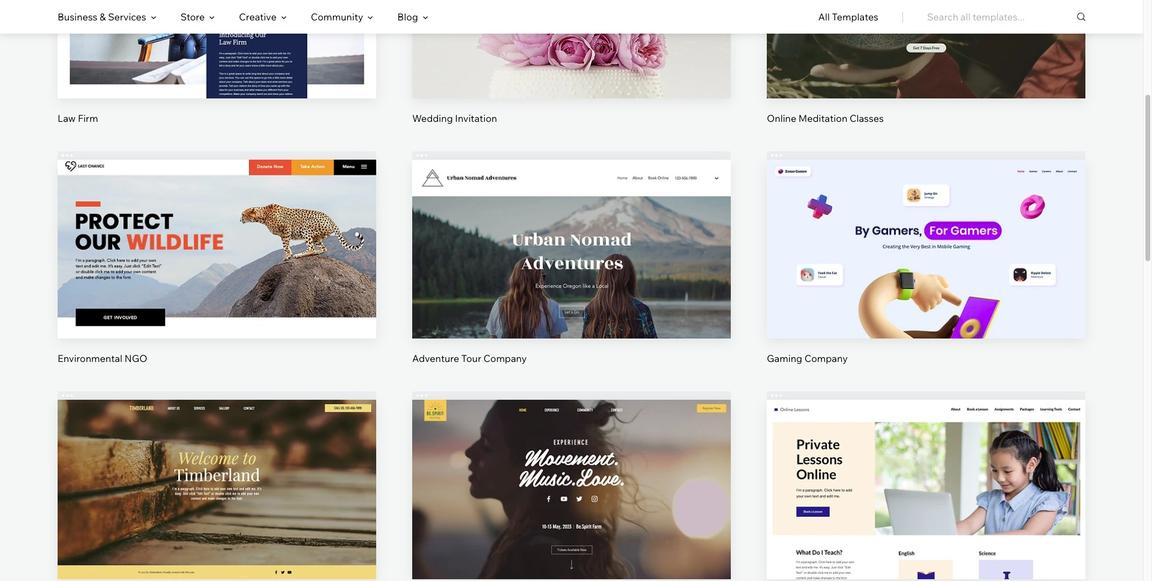 Task type: describe. For each thing, give the bounding box(es) containing it.
view for view popup button inside gaming company group
[[915, 266, 938, 278]]

wedding invitation
[[412, 112, 497, 124]]

online meditation classes
[[767, 112, 884, 124]]

view for view popup button inside environmental ngo group
[[206, 266, 228, 278]]

edit for most popular website templates - gaming company image
[[918, 225, 936, 237]]

most popular website templates - wedding invitation image
[[412, 0, 731, 98]]

adventure tour company group
[[412, 151, 731, 365]]

gaming
[[767, 353, 803, 365]]

all templates
[[819, 11, 879, 23]]

edit for 'most popular website templates - tutor' 'image'
[[918, 466, 936, 478]]

view button for 'most popular website templates - carpenter' image
[[188, 498, 246, 527]]

most popular website templates - carpenter image
[[58, 400, 376, 579]]

edit for most popular website templates - environmental ngo image
[[208, 225, 226, 237]]

law
[[58, 112, 76, 124]]

Search search field
[[928, 0, 1086, 34]]

most popular website templates - gaming company image
[[767, 159, 1086, 339]]

creative
[[239, 11, 277, 23]]

business
[[58, 11, 98, 23]]

community
[[311, 11, 363, 23]]

most popular website templates - online meditation classes image
[[767, 0, 1086, 98]]

edit button for view popup button inside gaming company group
[[898, 217, 955, 246]]

edit for most popular website templates - adventure tour company image
[[563, 225, 581, 237]]

edit for 'most popular website templates - carpenter' image
[[208, 466, 226, 478]]

online
[[767, 112, 797, 124]]

ngo
[[125, 353, 147, 365]]

law firm
[[58, 112, 98, 124]]

view for view popup button in the adventure tour company group
[[561, 266, 583, 278]]

edit button for 'most popular website templates - carpenter' image view popup button
[[188, 457, 246, 486]]

view button for most popular website templates - environmental ngo image
[[188, 258, 246, 286]]

most popular website templates - law firm image
[[58, 0, 376, 98]]

edit button for view popup button in the adventure tour company group
[[543, 217, 600, 246]]

tour
[[462, 353, 482, 365]]

online meditation classes group
[[767, 0, 1086, 125]]

invitation
[[455, 112, 497, 124]]



Task type: locate. For each thing, give the bounding box(es) containing it.
None search field
[[928, 0, 1086, 34]]

templates
[[832, 11, 879, 23]]

most popular website templates - adventure tour company image
[[412, 159, 731, 339]]

gaming company
[[767, 353, 848, 365]]

most popular website templates - music festival image
[[412, 400, 731, 579]]

view button for most popular website templates - adventure tour company image
[[543, 258, 600, 286]]

adventure
[[412, 353, 459, 365]]

0 horizontal spatial company
[[484, 353, 527, 365]]

most popular website templates - tutor image
[[767, 400, 1086, 579]]

edit button inside environmental ngo group
[[188, 217, 246, 246]]

view inside the adventure tour company group
[[561, 266, 583, 278]]

most popular website templates - environmental ngo image
[[58, 159, 376, 339]]

&
[[100, 11, 106, 23]]

business & services
[[58, 11, 146, 23]]

wedding
[[412, 112, 453, 124]]

1 horizontal spatial company
[[805, 353, 848, 365]]

edit button
[[188, 217, 246, 246], [543, 217, 600, 246], [898, 217, 955, 246], [188, 457, 246, 486], [543, 457, 600, 486], [898, 457, 955, 486]]

categories by subject element
[[58, 1, 429, 33]]

environmental ngo group
[[58, 151, 376, 365]]

meditation
[[799, 112, 848, 124]]

view for view popup button associated with 'most popular website templates - tutor' 'image'
[[915, 507, 938, 519]]

environmental
[[58, 353, 122, 365]]

classes
[[850, 112, 884, 124]]

edit button for view popup button associated with 'most popular website templates - tutor' 'image'
[[898, 457, 955, 486]]

firm
[[78, 112, 98, 124]]

view button for most popular website templates - music festival image at bottom
[[543, 498, 600, 527]]

company right gaming
[[805, 353, 848, 365]]

environmental ngo
[[58, 353, 147, 365]]

view button inside gaming company group
[[898, 258, 955, 286]]

edit button for view popup button inside environmental ngo group
[[188, 217, 246, 246]]

edit inside the adventure tour company group
[[563, 225, 581, 237]]

view button for most popular website templates - gaming company image
[[898, 258, 955, 286]]

company
[[484, 353, 527, 365], [805, 353, 848, 365]]

edit for most popular website templates - music festival image at bottom
[[563, 466, 581, 478]]

wedding invitation group
[[412, 0, 731, 125]]

edit
[[208, 225, 226, 237], [563, 225, 581, 237], [918, 225, 936, 237], [208, 466, 226, 478], [563, 466, 581, 478], [918, 466, 936, 478]]

view button for 'most popular website templates - tutor' 'image'
[[898, 498, 955, 527]]

view button inside environmental ngo group
[[188, 258, 246, 286]]

company right 'tour'
[[484, 353, 527, 365]]

view button
[[188, 258, 246, 286], [543, 258, 600, 286], [898, 258, 955, 286], [188, 498, 246, 527], [543, 498, 600, 527], [898, 498, 955, 527]]

view for 'most popular website templates - carpenter' image view popup button
[[206, 507, 228, 519]]

law firm group
[[58, 0, 376, 125]]

all templates link
[[819, 1, 879, 33]]

gaming company group
[[767, 151, 1086, 365]]

all
[[819, 11, 830, 23]]

edit inside environmental ngo group
[[208, 225, 226, 237]]

view button inside the adventure tour company group
[[543, 258, 600, 286]]

2 company from the left
[[805, 353, 848, 365]]

edit button inside gaming company group
[[898, 217, 955, 246]]

adventure tour company
[[412, 353, 527, 365]]

1 company from the left
[[484, 353, 527, 365]]

view for view popup button corresponding to most popular website templates - music festival image at bottom
[[561, 507, 583, 519]]

edit button inside the adventure tour company group
[[543, 217, 600, 246]]

blog
[[398, 11, 418, 23]]

categories. use the left and right arrow keys to navigate the menu element
[[0, 0, 1144, 34]]

edit inside gaming company group
[[918, 225, 936, 237]]

services
[[108, 11, 146, 23]]

edit button for view popup button corresponding to most popular website templates - music festival image at bottom
[[543, 457, 600, 486]]

view
[[206, 266, 228, 278], [561, 266, 583, 278], [915, 266, 938, 278], [206, 507, 228, 519], [561, 507, 583, 519], [915, 507, 938, 519]]

view inside gaming company group
[[915, 266, 938, 278]]

view inside environmental ngo group
[[206, 266, 228, 278]]

store
[[181, 11, 205, 23]]



Task type: vqa. For each thing, say whether or not it's contained in the screenshot.
the
no



